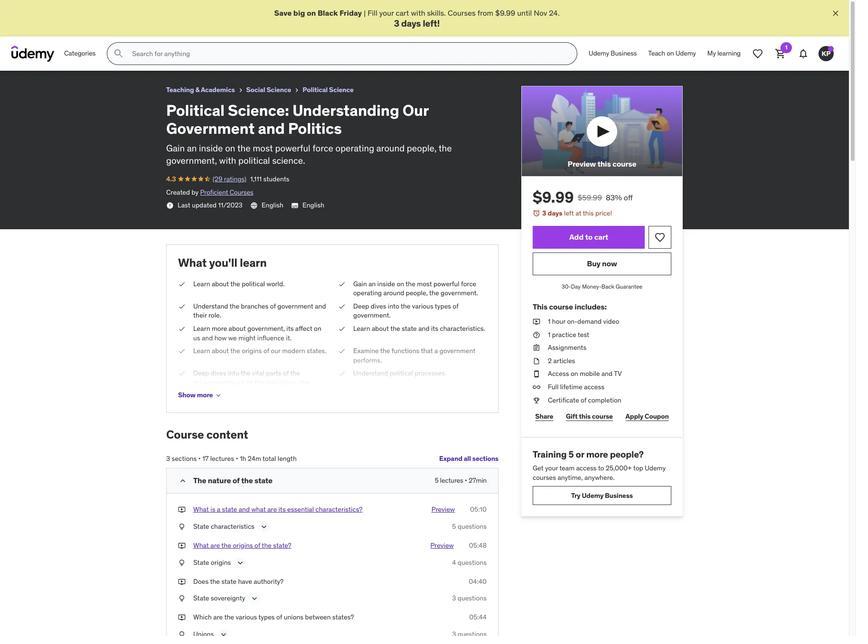 Task type: describe. For each thing, give the bounding box(es) containing it.
• for 5
[[465, 477, 467, 485]]

state for state origins
[[193, 559, 209, 567]]

5 inside training 5 or more people? get your team access to 25,000+ top udemy courses anytime, anywhere.
[[569, 449, 574, 461]]

show lecture description image for state origins
[[236, 559, 245, 568]]

the inside understand the branches of government and their role.
[[230, 302, 240, 311]]

and inside political science: understanding our government and politics gain an inside on the most powerful force operating around people, the government, with political science.
[[258, 119, 285, 138]]

powerful inside the gain an inside on the most powerful force operating around people, the government.
[[434, 280, 460, 288]]

teaching & academics
[[166, 86, 235, 94]]

1 hour on-demand video
[[548, 317, 620, 326]]

government inside examine the functions that a government performs.
[[440, 347, 476, 355]]

what you'll learn
[[178, 256, 267, 270]]

functions
[[392, 347, 420, 355]]

2 articles
[[548, 357, 576, 365]]

on up full lifetime access
[[571, 370, 579, 378]]

articles
[[554, 357, 576, 365]]

gift
[[566, 412, 578, 421]]

3 for 3 questions
[[452, 594, 456, 603]]

categories
[[64, 49, 96, 58]]

0 vertical spatial show lecture description image
[[250, 594, 260, 604]]

science for social science
[[267, 86, 291, 94]]

30-
[[562, 283, 571, 290]]

try udemy business
[[572, 492, 633, 500]]

state down total
[[255, 476, 273, 486]]

our for political science: understanding our government and politics
[[127, 4, 141, 14]]

top
[[634, 464, 644, 473]]

practice
[[553, 331, 577, 339]]

essential
[[288, 506, 314, 514]]

save
[[274, 8, 292, 18]]

17
[[202, 455, 209, 463]]

xsmall image for understand the branches of government and their role.
[[178, 302, 186, 311]]

deep for deep dives into the various types of government.
[[354, 302, 369, 311]]

its inside learn more about government, its affect on us and how we might influence it.
[[287, 324, 294, 333]]

preview for 05:48
[[431, 542, 454, 550]]

close image
[[832, 9, 841, 18]]

what
[[252, 506, 266, 514]]

access inside training 5 or more people? get your team access to 25,000+ top udemy courses anytime, anywhere.
[[577, 464, 597, 473]]

black
[[318, 8, 338, 18]]

states?
[[333, 613, 354, 622]]

more for learn
[[212, 324, 227, 333]]

politics for political science: understanding our government and politics gain an inside on the most powerful force operating around people, the government, with political science.
[[288, 119, 342, 138]]

expand all sections
[[440, 455, 499, 463]]

course for preview this course
[[613, 159, 637, 169]]

with inside political science: understanding our government and politics gain an inside on the most powerful force operating around people, the government, with political science.
[[219, 155, 236, 166]]

preview for 05:10
[[432, 506, 455, 514]]

about for learn about the state and its characteristics.
[[372, 324, 389, 333]]

length
[[278, 455, 297, 463]]

2 english from the left
[[303, 201, 325, 210]]

the inside deep dives into the various types of government.
[[401, 302, 411, 311]]

alarm image
[[533, 210, 541, 217]]

shopping cart with 1 item image
[[775, 48, 787, 59]]

0 horizontal spatial show lecture description image
[[219, 630, 228, 637]]

xsmall image for 1 practice test
[[533, 331, 541, 340]]

does
[[193, 578, 209, 586]]

powerful inside political science: understanding our government and politics gain an inside on the most powerful force operating around people, the government, with political science.
[[275, 142, 311, 154]]

and inside learn more about government, its affect on us and how we might influence it.
[[202, 334, 213, 342]]

show
[[178, 391, 196, 400]]

to inside button
[[586, 233, 593, 242]]

such
[[231, 379, 245, 387]]

students
[[264, 175, 290, 183]]

you have alerts image
[[829, 46, 834, 52]]

are for various
[[214, 613, 223, 622]]

1 link
[[770, 42, 793, 65]]

completion
[[589, 396, 622, 405]]

government for political science: understanding our government and politics gain an inside on the most powerful force operating around people, the government, with political science.
[[166, 119, 255, 138]]

xsmall image for learn about the origins of our modern states.
[[178, 347, 186, 356]]

judiciary.
[[247, 388, 273, 397]]

1 for 1 practice test
[[548, 331, 551, 339]]

1 vertical spatial political
[[242, 280, 265, 288]]

dives for deep dives into the various types of government.
[[371, 302, 387, 311]]

state left have
[[222, 578, 237, 586]]

as
[[247, 379, 253, 387]]

academics
[[201, 86, 235, 94]]

left!
[[423, 18, 440, 29]]

origins for our
[[242, 347, 262, 355]]

performs.
[[354, 356, 382, 365]]

udemy image
[[11, 46, 55, 62]]

unions
[[284, 613, 304, 622]]

2 vertical spatial origins
[[211, 559, 231, 567]]

understand for understand the branches of government and their role.
[[193, 302, 228, 311]]

which
[[193, 613, 212, 622]]

buy now button
[[533, 253, 672, 276]]

understand for understand political processes.
[[354, 369, 388, 378]]

closed captions image
[[291, 202, 299, 210]]

total
[[263, 455, 276, 463]]

expand all sections button
[[440, 450, 499, 469]]

government, inside learn more about government, its affect on us and how we might influence it.
[[248, 324, 285, 333]]

states.
[[307, 347, 327, 355]]

people, inside the gain an inside on the most powerful force operating around people, the government.
[[406, 289, 428, 298]]

video
[[604, 317, 620, 326]]

understanding for political science: understanding our government and politics gain an inside on the most powerful force operating around people, the government, with political science.
[[293, 101, 400, 120]]

submit search image
[[113, 48, 125, 59]]

of left unions
[[277, 613, 282, 622]]

udemy business
[[589, 49, 637, 58]]

1 vertical spatial courses
[[230, 188, 254, 196]]

add to cart button
[[533, 226, 645, 249]]

government. inside deep dives into the various types of government.
[[354, 311, 391, 320]]

my learning link
[[702, 42, 747, 65]]

until
[[518, 8, 532, 18]]

to inside training 5 or more people? get your team access to 25,000+ top udemy courses anytime, anywhere.
[[599, 464, 605, 473]]

teach on udemy link
[[643, 42, 702, 65]]

1 horizontal spatial days
[[548, 209, 563, 218]]

show more
[[178, 391, 213, 400]]

deep for deep dives into the vital parts of the government such as the legislature, the executive and the judiciary.
[[193, 369, 209, 378]]

of inside deep dives into the vital parts of the government such as the legislature, the executive and the judiciary.
[[283, 369, 289, 378]]

people, inside political science: understanding our government and politics gain an inside on the most powerful force operating around people, the government, with political science.
[[407, 142, 437, 154]]

xsmall image for learn about the state and its characteristics.
[[338, 324, 346, 334]]

inside inside political science: understanding our government and politics gain an inside on the most powerful force operating around people, the government, with political science.
[[199, 142, 223, 154]]

3 sections • 17 lectures • 1h 24m total length
[[166, 455, 297, 463]]

0 horizontal spatial lectures
[[210, 455, 234, 463]]

days inside save big on black friday | fill your cart with skills. courses from $9.99 until nov 24. 3 days left!
[[402, 18, 421, 29]]

of down full lifetime access
[[581, 396, 587, 405]]

0 vertical spatial access
[[584, 383, 605, 392]]

understanding for political science: understanding our government and politics
[[72, 4, 126, 14]]

executive
[[193, 388, 222, 397]]

xsmall image for understand political processes.
[[338, 369, 346, 379]]

does the state have authority?
[[193, 578, 284, 586]]

3 for 3 sections • 17 lectures • 1h 24m total length
[[166, 455, 170, 463]]

our for political science: understanding our government and politics gain an inside on the most powerful force operating around people, the government, with political science.
[[403, 101, 429, 120]]

2 vertical spatial political
[[390, 369, 413, 378]]

5 for 5 lectures • 27min
[[435, 477, 439, 485]]

mobile
[[580, 370, 600, 378]]

on inside political science: understanding our government and politics gain an inside on the most powerful force operating around people, the government, with political science.
[[225, 142, 235, 154]]

learn more about government, its affect on us and how we might influence it.
[[193, 324, 322, 342]]

5 for 5 questions
[[452, 523, 456, 531]]

more inside training 5 or more people? get your team access to 25,000+ top udemy courses anytime, anywhere.
[[587, 449, 609, 461]]

various inside deep dives into the various types of government.
[[412, 302, 434, 311]]

are for origins
[[211, 542, 220, 550]]

preview this course
[[568, 159, 637, 169]]

1 horizontal spatial •
[[236, 455, 238, 463]]

$59.99
[[578, 193, 602, 203]]

training
[[533, 449, 567, 461]]

1 vertical spatial $9.99
[[533, 188, 574, 207]]

udemy business link
[[583, 42, 643, 65]]

examine the functions that a government performs.
[[354, 347, 476, 365]]

social science link
[[246, 84, 291, 96]]

have
[[238, 578, 252, 586]]

political for political science
[[303, 86, 328, 94]]

27min
[[469, 477, 487, 485]]

your inside save big on black friday | fill your cart with skills. courses from $9.99 until nov 24. 3 days left!
[[380, 8, 394, 18]]

about inside learn more about government, its affect on us and how we might influence it.
[[229, 324, 246, 333]]

state for state sovereignty
[[193, 594, 209, 603]]

buy now
[[587, 259, 618, 269]]

learn about the political world.
[[193, 280, 285, 288]]

more for show
[[197, 391, 213, 400]]

what are the origins of the state? button
[[193, 542, 292, 551]]

influence
[[257, 334, 285, 342]]

apply
[[626, 412, 644, 421]]

my learning
[[708, 49, 741, 58]]

1,111
[[250, 175, 262, 183]]

2 horizontal spatial its
[[431, 324, 439, 333]]

on-
[[568, 317, 578, 326]]

1 vertical spatial course
[[549, 302, 573, 312]]

lifetime
[[561, 383, 583, 392]]

xsmall image for full lifetime access
[[533, 383, 541, 392]]

what is a state and what are its essential characteristics?
[[193, 506, 363, 514]]

• for 3
[[198, 455, 201, 463]]

apply coupon button
[[624, 407, 672, 426]]

force inside the gain an inside on the most powerful force operating around people, the government.
[[461, 280, 477, 288]]

cart inside button
[[595, 233, 609, 242]]

try
[[572, 492, 581, 500]]

24.
[[549, 8, 560, 18]]

xsmall image for examine the functions that a government performs.
[[338, 347, 346, 356]]

learn for learn about the origins of our modern states.
[[193, 347, 210, 355]]

gain an inside on the most powerful force operating around people, the government.
[[354, 280, 478, 298]]

about for learn about the origins of our modern states.
[[212, 347, 229, 355]]

big
[[294, 8, 305, 18]]

into for various
[[388, 302, 399, 311]]

questions for 4 questions
[[458, 559, 487, 567]]

at
[[576, 209, 582, 218]]

us
[[193, 334, 200, 342]]

access on mobile and tv
[[548, 370, 622, 378]]

3 for 3 days left at this price!
[[543, 209, 547, 218]]

test
[[578, 331, 590, 339]]

preview this course button
[[522, 86, 683, 177]]

course
[[166, 427, 204, 442]]

and inside "button"
[[239, 506, 250, 514]]

try udemy business link
[[533, 487, 672, 506]]

types inside deep dives into the various types of government.
[[435, 302, 451, 311]]

0 vertical spatial business
[[611, 49, 637, 58]]

sections inside dropdown button
[[473, 455, 499, 463]]

of right the nature
[[233, 476, 240, 486]]

processes.
[[415, 369, 447, 378]]

and inside deep dives into the vital parts of the government such as the legislature, the executive and the judiciary.
[[223, 388, 234, 397]]

full
[[548, 383, 559, 392]]

political science: understanding our government and politics gain an inside on the most powerful force operating around people, the government, with political science.
[[166, 101, 452, 166]]

around inside political science: understanding our government and politics gain an inside on the most powerful force operating around people, the government, with political science.
[[377, 142, 405, 154]]



Task type: vqa. For each thing, say whether or not it's contained in the screenshot.
the leftmost an
yes



Task type: locate. For each thing, give the bounding box(es) containing it.
0 horizontal spatial dives
[[211, 369, 226, 378]]

2 vertical spatial are
[[214, 613, 223, 622]]

cart inside save big on black friday | fill your cart with skills. courses from $9.99 until nov 24. 3 days left!
[[396, 8, 409, 18]]

government inside understand the branches of government and their role.
[[278, 302, 313, 311]]

demand
[[578, 317, 602, 326]]

about up examine
[[372, 324, 389, 333]]

1 horizontal spatial into
[[388, 302, 399, 311]]

anywhere.
[[585, 474, 615, 482]]

back
[[602, 283, 615, 290]]

about down 'what you'll learn'
[[212, 280, 229, 288]]

access
[[584, 383, 605, 392], [577, 464, 597, 473]]

3 questions from the top
[[458, 594, 487, 603]]

political up 1,111
[[239, 155, 270, 166]]

your
[[380, 8, 394, 18], [546, 464, 558, 473]]

political for political science: understanding our government and politics gain an inside on the most powerful force operating around people, the government, with political science.
[[166, 101, 225, 120]]

xsmall image for access on mobile and tv
[[533, 370, 541, 379]]

1 vertical spatial around
[[384, 289, 405, 298]]

about down how
[[212, 347, 229, 355]]

and inside understand the branches of government and their role.
[[315, 302, 326, 311]]

1 horizontal spatial your
[[546, 464, 558, 473]]

science for political science
[[329, 86, 354, 94]]

access
[[548, 370, 570, 378]]

1 horizontal spatial political
[[166, 101, 225, 120]]

0 horizontal spatial gain
[[166, 142, 185, 154]]

of right branches
[[270, 302, 276, 311]]

buy
[[587, 259, 601, 269]]

off
[[624, 193, 633, 203]]

legislature,
[[266, 379, 299, 387]]

days left left! at the top of page
[[402, 18, 421, 29]]

government up 'affect'
[[278, 302, 313, 311]]

understanding inside political science: understanding our government and politics gain an inside on the most powerful force operating around people, the government, with political science.
[[293, 101, 400, 120]]

course
[[613, 159, 637, 169], [549, 302, 573, 312], [592, 412, 613, 421]]

• left 27min
[[465, 477, 467, 485]]

small image
[[178, 477, 188, 486]]

which are the various types of unions between states?
[[193, 613, 354, 622]]

dives inside deep dives into the vital parts of the government such as the legislature, the executive and the judiciary.
[[211, 369, 226, 378]]

our inside political science: understanding our government and politics gain an inside on the most powerful force operating around people, the government, with political science.
[[403, 101, 429, 120]]

updated
[[192, 201, 217, 210]]

my
[[708, 49, 716, 58]]

this up 83%
[[598, 159, 611, 169]]

on right big
[[307, 8, 316, 18]]

government. up characteristics.
[[441, 289, 478, 298]]

this for preview
[[598, 159, 611, 169]]

0 vertical spatial a
[[435, 347, 438, 355]]

3 down the 4
[[452, 594, 456, 603]]

courses inside save big on black friday | fill your cart with skills. courses from $9.99 until nov 24. 3 days left!
[[448, 8, 476, 18]]

1 english from the left
[[262, 201, 284, 210]]

1 horizontal spatial understanding
[[293, 101, 400, 120]]

gain inside political science: understanding our government and politics gain an inside on the most powerful force operating around people, the government, with political science.
[[166, 142, 185, 154]]

of inside button
[[255, 542, 261, 550]]

add to cart
[[570, 233, 609, 242]]

show lecture description image
[[250, 594, 260, 604], [219, 630, 228, 637]]

xsmall image for deep dives into the vital parts of the government such as the legislature, the executive and the judiciary.
[[178, 369, 186, 379]]

force inside political science: understanding our government and politics gain an inside on the most powerful force operating around people, the government, with political science.
[[313, 142, 334, 154]]

training 5 or more people? get your team access to 25,000+ top udemy courses anytime, anywhere.
[[533, 449, 666, 482]]

preview inside preview this course button
[[568, 159, 596, 169]]

an up deep dives into the various types of government.
[[369, 280, 376, 288]]

1 science from the left
[[267, 86, 291, 94]]

on up deep dives into the various types of government.
[[397, 280, 404, 288]]

politics for political science: understanding our government and politics
[[204, 4, 231, 14]]

how
[[215, 334, 227, 342]]

deep inside deep dives into the vital parts of the government such as the legislature, the executive and the judiciary.
[[193, 369, 209, 378]]

gain
[[166, 142, 185, 154], [354, 280, 367, 288]]

questions for 3 questions
[[458, 594, 487, 603]]

0 vertical spatial $9.99
[[496, 8, 516, 18]]

a right that
[[435, 347, 438, 355]]

guarantee
[[616, 283, 643, 290]]

political down examine the functions that a government performs.
[[390, 369, 413, 378]]

on right teach
[[667, 49, 674, 58]]

learn up examine
[[354, 324, 370, 333]]

are right the what
[[268, 506, 277, 514]]

into for vital
[[228, 369, 239, 378]]

25,000+
[[606, 464, 632, 473]]

0 horizontal spatial types
[[259, 613, 275, 622]]

1 vertical spatial political
[[303, 86, 328, 94]]

0 horizontal spatial $9.99
[[496, 8, 516, 18]]

the
[[193, 476, 206, 486]]

$9.99 $59.99 83% off
[[533, 188, 633, 207]]

dives inside deep dives into the various types of government.
[[371, 302, 387, 311]]

1 vertical spatial business
[[605, 492, 633, 500]]

1 vertical spatial politics
[[288, 119, 342, 138]]

business left teach
[[611, 49, 637, 58]]

parts
[[266, 369, 282, 378]]

05:44
[[470, 613, 487, 622]]

0 vertical spatial into
[[388, 302, 399, 311]]

and
[[189, 4, 202, 14], [258, 119, 285, 138], [315, 302, 326, 311], [419, 324, 430, 333], [202, 334, 213, 342], [602, 370, 613, 378], [223, 388, 234, 397], [239, 506, 250, 514]]

learn for learn more about government, its affect on us and how we might influence it.
[[193, 324, 210, 333]]

access down or
[[577, 464, 597, 473]]

of inside understand the branches of government and their role.
[[270, 302, 276, 311]]

sections right the all
[[473, 455, 499, 463]]

state right is
[[222, 506, 237, 514]]

more up how
[[212, 324, 227, 333]]

1 horizontal spatial various
[[412, 302, 434, 311]]

1 vertical spatial our
[[403, 101, 429, 120]]

state origins
[[193, 559, 231, 567]]

preview up 5 questions
[[432, 506, 455, 514]]

an inside the gain an inside on the most powerful force operating around people, the government.
[[369, 280, 376, 288]]

on inside save big on black friday | fill your cart with skills. courses from $9.99 until nov 24. 3 days left!
[[307, 8, 316, 18]]

price!
[[596, 209, 613, 218]]

coupon
[[645, 412, 669, 421]]

a inside examine the functions that a government performs.
[[435, 347, 438, 355]]

into inside deep dives into the vital parts of the government such as the legislature, the executive and the judiciary.
[[228, 369, 239, 378]]

1
[[786, 44, 788, 51], [548, 317, 551, 326], [548, 331, 551, 339]]

0 horizontal spatial sections
[[172, 455, 197, 463]]

1 vertical spatial lectures
[[440, 477, 464, 485]]

questions down 04:40
[[458, 594, 487, 603]]

expand
[[440, 455, 463, 463]]

political for political science: understanding our government and politics
[[8, 4, 37, 14]]

dives for deep dives into the vital parts of the government such as the legislature, the executive and the judiciary.
[[211, 369, 226, 378]]

government up executive
[[193, 379, 229, 387]]

2 vertical spatial what
[[193, 542, 209, 550]]

days left left
[[548, 209, 563, 218]]

what inside button
[[193, 542, 209, 550]]

lectures right 17
[[210, 455, 234, 463]]

xsmall image
[[293, 87, 301, 94], [166, 202, 174, 210], [178, 302, 186, 311], [338, 302, 346, 311], [338, 324, 346, 334], [533, 331, 541, 340], [178, 347, 186, 356], [338, 347, 346, 356], [178, 369, 186, 379], [338, 369, 346, 379], [533, 370, 541, 379], [533, 383, 541, 392], [215, 392, 223, 399], [533, 396, 541, 405], [178, 506, 186, 515], [178, 542, 186, 551], [178, 559, 186, 568]]

1 vertical spatial most
[[417, 280, 432, 288]]

government. inside the gain an inside on the most powerful force operating around people, the government.
[[441, 289, 478, 298]]

course up hour
[[549, 302, 573, 312]]

what for what is a state and what are its essential characteristics?
[[193, 506, 209, 514]]

politics inside political science: understanding our government and politics gain an inside on the most powerful force operating around people, the government, with political science.
[[288, 119, 342, 138]]

branches
[[241, 302, 269, 311]]

0 vertical spatial types
[[435, 302, 451, 311]]

most up deep dives into the various types of government.
[[417, 280, 432, 288]]

what for what you'll learn
[[178, 256, 207, 270]]

are inside "button"
[[268, 506, 277, 514]]

0 vertical spatial what
[[178, 256, 207, 270]]

1 vertical spatial an
[[369, 280, 376, 288]]

0 horizontal spatial science
[[267, 86, 291, 94]]

0 vertical spatial questions
[[458, 523, 487, 531]]

this for gift
[[579, 412, 591, 421]]

understand up role.
[[193, 302, 228, 311]]

around inside the gain an inside on the most powerful force operating around people, the government.
[[384, 289, 405, 298]]

what left is
[[193, 506, 209, 514]]

political down learn
[[242, 280, 265, 288]]

0 horizontal spatial english
[[262, 201, 284, 210]]

show lecture description image down have
[[250, 594, 260, 604]]

get
[[533, 464, 544, 473]]

1 vertical spatial 5
[[435, 477, 439, 485]]

courses left from
[[448, 8, 476, 18]]

science down search for anything text box
[[329, 86, 354, 94]]

show lecture description image down the what are the origins of the state? button
[[236, 559, 245, 568]]

(29 ratings)
[[213, 175, 247, 183]]

0 vertical spatial days
[[402, 18, 421, 29]]

are
[[268, 506, 277, 514], [211, 542, 220, 550], [214, 613, 223, 622]]

sections left 17
[[172, 455, 197, 463]]

characteristics?
[[316, 506, 363, 514]]

various down 'sovereignty'
[[236, 613, 257, 622]]

show lecture description image for state characteristics
[[259, 523, 269, 532]]

0 vertical spatial gain
[[166, 142, 185, 154]]

2 vertical spatial political
[[166, 101, 225, 120]]

a
[[435, 347, 438, 355], [217, 506, 221, 514]]

11/2023
[[218, 201, 243, 210]]

1 vertical spatial show lecture description image
[[236, 559, 245, 568]]

various down the gain an inside on the most powerful force operating around people, the government.
[[412, 302, 434, 311]]

xsmall image
[[237, 87, 244, 94], [178, 280, 186, 289], [338, 280, 346, 289], [533, 317, 541, 327], [178, 324, 186, 334], [533, 344, 541, 353], [533, 357, 541, 366], [178, 523, 186, 532], [178, 578, 186, 587], [178, 594, 186, 604], [178, 613, 186, 623], [178, 630, 186, 637]]

this
[[533, 302, 548, 312]]

1 left notifications image
[[786, 44, 788, 51]]

state left characteristics
[[193, 523, 209, 531]]

notifications image
[[798, 48, 810, 59]]

learn down us
[[193, 347, 210, 355]]

0 horizontal spatial most
[[253, 142, 273, 154]]

preview
[[568, 159, 596, 169], [432, 506, 455, 514], [431, 542, 454, 550]]

government, inside political science: understanding our government and politics gain an inside on the most powerful force operating around people, the government, with political science.
[[166, 155, 217, 166]]

government, up influence
[[248, 324, 285, 333]]

lectures
[[210, 455, 234, 463], [440, 477, 464, 485]]

inside up deep dives into the various types of government.
[[378, 280, 395, 288]]

1 vertical spatial gain
[[354, 280, 367, 288]]

0 horizontal spatial an
[[187, 142, 197, 154]]

of left our
[[264, 347, 269, 355]]

political inside political science: understanding our government and politics gain an inside on the most powerful force operating around people, the government, with political science.
[[166, 101, 225, 120]]

political science
[[303, 86, 354, 94]]

last updated 11/2023
[[178, 201, 243, 210]]

are right which
[[214, 613, 223, 622]]

business
[[611, 49, 637, 58], [605, 492, 633, 500]]

on up (29 ratings)
[[225, 142, 235, 154]]

0 horizontal spatial politics
[[204, 4, 231, 14]]

1 inside 1 link
[[786, 44, 788, 51]]

an inside political science: understanding our government and politics gain an inside on the most powerful force operating around people, the government, with political science.
[[187, 142, 197, 154]]

preview up the 4
[[431, 542, 454, 550]]

0 vertical spatial courses
[[448, 8, 476, 18]]

your up the 'courses'
[[546, 464, 558, 473]]

learn inside learn more about government, its affect on us and how we might influence it.
[[193, 324, 210, 333]]

2 vertical spatial this
[[579, 412, 591, 421]]

0 vertical spatial lectures
[[210, 455, 234, 463]]

most inside the gain an inside on the most powerful force operating around people, the government.
[[417, 280, 432, 288]]

1 vertical spatial to
[[599, 464, 605, 473]]

show lecture description image down the state sovereignty
[[219, 630, 228, 637]]

1 horizontal spatial gain
[[354, 280, 367, 288]]

a inside "button"
[[217, 506, 221, 514]]

learn down 'what you'll learn'
[[193, 280, 210, 288]]

04:40
[[469, 578, 487, 586]]

money-
[[583, 283, 602, 290]]

understand inside understand the branches of government and their role.
[[193, 302, 228, 311]]

• left 17
[[198, 455, 201, 463]]

1 horizontal spatial english
[[303, 201, 325, 210]]

0 vertical spatial government
[[278, 302, 313, 311]]

xsmall image for certificate of completion
[[533, 396, 541, 405]]

3 state from the top
[[193, 594, 209, 603]]

state inside "button"
[[222, 506, 237, 514]]

1 vertical spatial various
[[236, 613, 257, 622]]

0 vertical spatial politics
[[204, 4, 231, 14]]

their
[[193, 311, 207, 320]]

learning
[[718, 49, 741, 58]]

its up that
[[431, 324, 439, 333]]

on inside the gain an inside on the most powerful force operating around people, the government.
[[397, 280, 404, 288]]

more inside show more button
[[197, 391, 213, 400]]

1 vertical spatial government.
[[354, 311, 391, 320]]

role.
[[209, 311, 221, 320]]

operating
[[336, 142, 375, 154], [354, 289, 382, 298]]

fill
[[368, 8, 378, 18]]

government inside deep dives into the vital parts of the government such as the legislature, the executive and the judiciary.
[[193, 379, 229, 387]]

xsmall image for deep dives into the various types of government.
[[338, 302, 346, 311]]

access down mobile
[[584, 383, 605, 392]]

origins up does the state have authority?
[[211, 559, 231, 567]]

2 science from the left
[[329, 86, 354, 94]]

2 state from the top
[[193, 559, 209, 567]]

1 questions from the top
[[458, 523, 487, 531]]

course inside button
[[613, 159, 637, 169]]

political up political science: understanding our government and politics gain an inside on the most powerful force operating around people, the government, with political science.
[[303, 86, 328, 94]]

course for gift this course
[[592, 412, 613, 421]]

2 sections from the left
[[473, 455, 499, 463]]

1 practice test
[[548, 331, 590, 339]]

inside up the (29
[[199, 142, 223, 154]]

government, up "4.3"
[[166, 155, 217, 166]]

Search for anything text field
[[130, 46, 566, 62]]

of left state?
[[255, 542, 261, 550]]

of inside deep dives into the various types of government.
[[453, 302, 459, 311]]

the inside examine the functions that a government performs.
[[381, 347, 390, 355]]

course language image
[[250, 202, 258, 210]]

what for what are the origins of the state?
[[193, 542, 209, 550]]

about for learn about the political world.
[[212, 280, 229, 288]]

1h 24m
[[240, 455, 261, 463]]

0 vertical spatial 1
[[786, 44, 788, 51]]

political up udemy "image"
[[8, 4, 37, 14]]

by
[[192, 188, 199, 196]]

world.
[[267, 280, 285, 288]]

what inside what is a state and what are its essential characteristics? "button"
[[193, 506, 209, 514]]

0 vertical spatial understanding
[[72, 4, 126, 14]]

state up the does
[[193, 559, 209, 567]]

types left unions
[[259, 613, 275, 622]]

are inside button
[[211, 542, 220, 550]]

with inside save big on black friday | fill your cart with skills. courses from $9.99 until nov 24. 3 days left!
[[411, 8, 426, 18]]

1 horizontal spatial 5
[[452, 523, 456, 531]]

into down the gain an inside on the most powerful force operating around people, the government.
[[388, 302, 399, 311]]

a right is
[[217, 506, 221, 514]]

0 vertical spatial operating
[[336, 142, 375, 154]]

0 horizontal spatial into
[[228, 369, 239, 378]]

1 vertical spatial types
[[259, 613, 275, 622]]

1 vertical spatial origins
[[233, 542, 253, 550]]

2 questions from the top
[[458, 559, 487, 567]]

gain inside the gain an inside on the most powerful force operating around people, the government.
[[354, 280, 367, 288]]

0 horizontal spatial cart
[[396, 8, 409, 18]]

proficient
[[200, 188, 228, 196]]

1 vertical spatial this
[[583, 209, 594, 218]]

types up characteristics.
[[435, 302, 451, 311]]

0 vertical spatial origins
[[242, 347, 262, 355]]

1 horizontal spatial an
[[369, 280, 376, 288]]

1 vertical spatial questions
[[458, 559, 487, 567]]

1 vertical spatial 1
[[548, 317, 551, 326]]

3
[[394, 18, 400, 29], [543, 209, 547, 218], [166, 455, 170, 463], [452, 594, 456, 603]]

1 vertical spatial people,
[[406, 289, 428, 298]]

an
[[187, 142, 197, 154], [369, 280, 376, 288]]

what up the state origins at the bottom left of page
[[193, 542, 209, 550]]

science: for political science: understanding our government and politics gain an inside on the most powerful force operating around people, the government, with political science.
[[228, 101, 289, 120]]

1 horizontal spatial types
[[435, 302, 451, 311]]

0 vertical spatial course
[[613, 159, 637, 169]]

the
[[237, 142, 251, 154], [439, 142, 452, 154], [231, 280, 240, 288], [406, 280, 416, 288], [430, 289, 439, 298], [230, 302, 240, 311], [401, 302, 411, 311], [391, 324, 400, 333], [231, 347, 240, 355], [381, 347, 390, 355], [241, 369, 251, 378], [290, 369, 300, 378], [255, 379, 265, 387], [300, 379, 310, 387], [236, 388, 246, 397], [241, 476, 253, 486], [222, 542, 231, 550], [262, 542, 272, 550], [210, 578, 220, 586], [224, 613, 234, 622]]

wishlist image
[[655, 232, 666, 243]]

an up by
[[187, 142, 197, 154]]

udemy inside training 5 or more people? get your team access to 25,000+ top udemy courses anytime, anywhere.
[[645, 464, 666, 473]]

courses down ratings) on the top of the page
[[230, 188, 254, 196]]

1 vertical spatial force
[[461, 280, 477, 288]]

this right at
[[583, 209, 594, 218]]

questions down 05:48
[[458, 559, 487, 567]]

1 horizontal spatial dives
[[371, 302, 387, 311]]

0 vertical spatial deep
[[354, 302, 369, 311]]

inside inside the gain an inside on the most powerful force operating around people, the government.
[[378, 280, 395, 288]]

courses
[[448, 8, 476, 18], [230, 188, 254, 196]]

preview up $9.99 $59.99 83% off
[[568, 159, 596, 169]]

government inside political science: understanding our government and politics gain an inside on the most powerful force operating around people, the government, with political science.
[[166, 119, 255, 138]]

state down the does
[[193, 594, 209, 603]]

83%
[[606, 193, 622, 203]]

authority?
[[254, 578, 284, 586]]

into inside deep dives into the various types of government.
[[388, 302, 399, 311]]

1 horizontal spatial courses
[[448, 8, 476, 18]]

state
[[402, 324, 417, 333], [255, 476, 273, 486], [222, 506, 237, 514], [222, 578, 237, 586]]

1 state from the top
[[193, 523, 209, 531]]

its inside what is a state and what are its essential characteristics? "button"
[[279, 506, 286, 514]]

deep inside deep dives into the various types of government.
[[354, 302, 369, 311]]

more right or
[[587, 449, 609, 461]]

origins down characteristics
[[233, 542, 253, 550]]

what is a state and what are its essential characteristics? button
[[193, 506, 363, 515]]

0 horizontal spatial government.
[[354, 311, 391, 320]]

1 for 1
[[786, 44, 788, 51]]

0 horizontal spatial deep
[[193, 369, 209, 378]]

into up such
[[228, 369, 239, 378]]

science
[[267, 86, 291, 94], [329, 86, 354, 94]]

0 vertical spatial to
[[586, 233, 593, 242]]

30-day money-back guarantee
[[562, 283, 643, 290]]

1 sections from the left
[[172, 455, 197, 463]]

state for state characteristics
[[193, 523, 209, 531]]

1 left the practice
[[548, 331, 551, 339]]

1 for 1 hour on-demand video
[[548, 317, 551, 326]]

government for political science: understanding our government and politics
[[142, 4, 187, 14]]

0 horizontal spatial various
[[236, 613, 257, 622]]

1 horizontal spatial sections
[[473, 455, 499, 463]]

0 horizontal spatial 5
[[435, 477, 439, 485]]

teaching & academics link
[[166, 84, 235, 96]]

created
[[166, 188, 190, 196]]

government. up examine
[[354, 311, 391, 320]]

3 left left! at the top of page
[[394, 18, 400, 29]]

xsmall image for last updated 11/2023
[[166, 202, 174, 210]]

political down &
[[166, 101, 225, 120]]

day
[[571, 283, 581, 290]]

1 horizontal spatial cart
[[595, 233, 609, 242]]

lectures down expand
[[440, 477, 464, 485]]

operating inside political science: understanding our government and politics gain an inside on the most powerful force operating around people, the government, with political science.
[[336, 142, 375, 154]]

english right course language icon
[[262, 201, 284, 210]]

0 vertical spatial most
[[253, 142, 273, 154]]

most inside political science: understanding our government and politics gain an inside on the most powerful force operating around people, the government, with political science.
[[253, 142, 273, 154]]

learn for learn about the political world.
[[193, 280, 210, 288]]

xsmall image inside show more button
[[215, 392, 223, 399]]

0 horizontal spatial days
[[402, 18, 421, 29]]

1 vertical spatial more
[[197, 391, 213, 400]]

we
[[229, 334, 237, 342]]

origins for the
[[233, 542, 253, 550]]

0 horizontal spatial its
[[279, 506, 286, 514]]

between
[[305, 613, 331, 622]]

science: for political science: understanding our government and politics
[[39, 4, 70, 14]]

courses
[[533, 474, 556, 482]]

science: inside political science: understanding our government and politics gain an inside on the most powerful force operating around people, the government, with political science.
[[228, 101, 289, 120]]

learn for learn about the state and its characteristics.
[[354, 324, 370, 333]]

cart right fill
[[396, 8, 409, 18]]

origins inside button
[[233, 542, 253, 550]]

content
[[207, 427, 248, 442]]

on
[[307, 8, 316, 18], [667, 49, 674, 58], [225, 142, 235, 154], [397, 280, 404, 288], [314, 324, 322, 333], [571, 370, 579, 378]]

1 horizontal spatial government,
[[248, 324, 285, 333]]

1 horizontal spatial powerful
[[434, 280, 460, 288]]

social
[[246, 86, 265, 94]]

3 right "alarm" image
[[543, 209, 547, 218]]

0 horizontal spatial understand
[[193, 302, 228, 311]]

this inside button
[[598, 159, 611, 169]]

state characteristics
[[193, 523, 255, 531]]

•
[[198, 455, 201, 463], [236, 455, 238, 463], [465, 477, 467, 485]]

0 vertical spatial various
[[412, 302, 434, 311]]

of up characteristics.
[[453, 302, 459, 311]]

0 horizontal spatial with
[[219, 155, 236, 166]]

operating inside the gain an inside on the most powerful force operating around people, the government.
[[354, 289, 382, 298]]

0 vertical spatial show lecture description image
[[259, 523, 269, 532]]

0 horizontal spatial government,
[[166, 155, 217, 166]]

cart down price! on the top
[[595, 233, 609, 242]]

1 vertical spatial understand
[[354, 369, 388, 378]]

your right fill
[[380, 8, 394, 18]]

more inside learn more about government, its affect on us and how we might influence it.
[[212, 324, 227, 333]]

are up the state origins at the bottom left of page
[[211, 542, 220, 550]]

$9.99 up left
[[533, 188, 574, 207]]

political inside political science: understanding our government and politics gain an inside on the most powerful force operating around people, the government, with political science.
[[239, 155, 270, 166]]

questions for 5 questions
[[458, 523, 487, 531]]

$9.99 left the until
[[496, 8, 516, 18]]

1 horizontal spatial inside
[[378, 280, 395, 288]]

wishlist image
[[753, 48, 764, 59]]

dives down the gain an inside on the most powerful force operating around people, the government.
[[371, 302, 387, 311]]

state down deep dives into the various types of government.
[[402, 324, 417, 333]]

on inside learn more about government, its affect on us and how we might influence it.
[[314, 324, 322, 333]]

1 horizontal spatial science:
[[228, 101, 289, 120]]

2 vertical spatial 5
[[452, 523, 456, 531]]

to right add
[[586, 233, 593, 242]]

what left you'll
[[178, 256, 207, 270]]

4
[[452, 559, 456, 567]]

hour
[[553, 317, 566, 326]]

people,
[[407, 142, 437, 154], [406, 289, 428, 298]]

vital
[[252, 369, 265, 378]]

dives
[[371, 302, 387, 311], [211, 369, 226, 378]]

share
[[536, 412, 554, 421]]

show lecture description image
[[259, 523, 269, 532], [236, 559, 245, 568]]

with up left! at the top of page
[[411, 8, 426, 18]]

1 vertical spatial science:
[[228, 101, 289, 120]]

1 vertical spatial access
[[577, 464, 597, 473]]

1 vertical spatial operating
[[354, 289, 382, 298]]

origins down might
[[242, 347, 262, 355]]

0 vertical spatial preview
[[568, 159, 596, 169]]

$9.99 inside save big on black friday | fill your cart with skills. courses from $9.99 until nov 24. 3 days left!
[[496, 8, 516, 18]]

0 vertical spatial people,
[[407, 142, 437, 154]]

your inside training 5 or more people? get your team access to 25,000+ top udemy courses anytime, anywhere.
[[546, 464, 558, 473]]

0 vertical spatial this
[[598, 159, 611, 169]]

0 horizontal spatial government
[[193, 379, 229, 387]]

1 horizontal spatial its
[[287, 324, 294, 333]]

3 inside save big on black friday | fill your cart with skills. courses from $9.99 until nov 24. 3 days left!
[[394, 18, 400, 29]]



